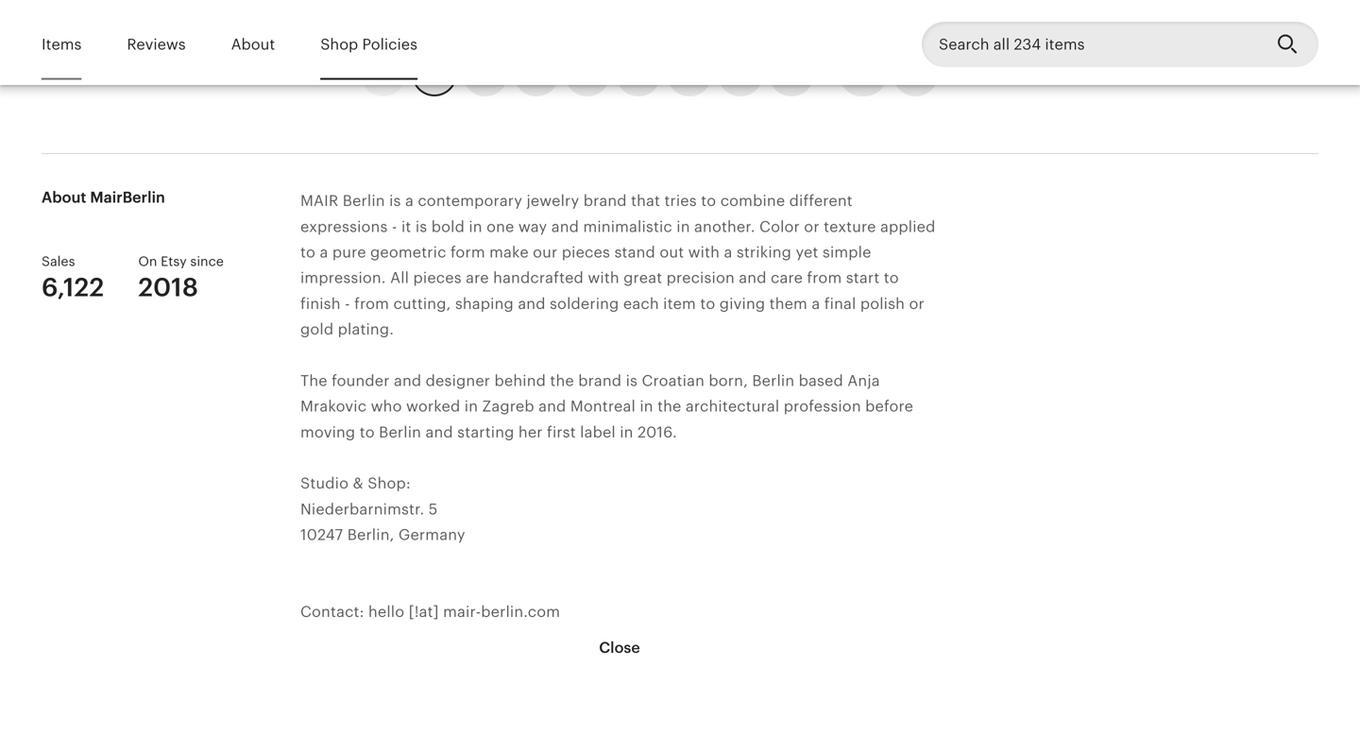 Task type: locate. For each thing, give the bounding box(es) containing it.
1 vertical spatial brand
[[579, 372, 622, 389]]

0 horizontal spatial from
[[354, 295, 389, 312]]

great
[[624, 269, 663, 286]]

to right tries
[[701, 192, 717, 209]]

brand inside mair berlin is a contemporary jewelry brand that tries to combine different expressions - it is bold in one way and minimalistic in another. color or texture applied to a pure geometric form make our pieces stand out with a striking yet simple impression. all pieces are handcrafted with great precision and care from start to finish - from cutting, shaping and soldering each item to giving them a final polish or gold plating.
[[584, 192, 627, 209]]

1 horizontal spatial is
[[416, 218, 427, 235]]

tries
[[665, 192, 697, 209]]

sales 6,122
[[42, 254, 104, 302]]

geometric
[[370, 244, 447, 261]]

sales
[[42, 254, 75, 269]]

is up montreal
[[626, 372, 638, 389]]

combine
[[721, 192, 786, 209]]

expressions
[[301, 218, 388, 235]]

2 horizontal spatial is
[[626, 372, 638, 389]]

0 horizontal spatial about
[[42, 189, 86, 206]]

a up it
[[405, 192, 414, 209]]

cutting,
[[394, 295, 451, 312]]

the right the behind
[[550, 372, 574, 389]]

final
[[825, 295, 857, 312]]

about left mairberlin
[[42, 189, 86, 206]]

architectural
[[686, 398, 780, 415]]

1 vertical spatial pieces
[[413, 269, 462, 286]]

is
[[389, 192, 401, 209], [416, 218, 427, 235], [626, 372, 638, 389]]

or right "polish"
[[910, 295, 925, 312]]

in left one
[[469, 218, 483, 235]]

1 vertical spatial the
[[658, 398, 682, 415]]

each
[[624, 295, 659, 312]]

in up 2016.
[[640, 398, 654, 415]]

from
[[807, 269, 842, 286], [354, 295, 389, 312]]

on etsy since 2018
[[138, 254, 224, 302]]

a down another.
[[724, 244, 733, 261]]

0 horizontal spatial -
[[345, 295, 350, 312]]

1 horizontal spatial with
[[689, 244, 720, 261]]

about for about
[[231, 36, 275, 53]]

from up plating.
[[354, 295, 389, 312]]

niederbarnimstr.
[[301, 501, 425, 518]]

about
[[231, 36, 275, 53], [42, 189, 86, 206]]

pieces
[[562, 244, 611, 261], [413, 269, 462, 286]]

- down impression.
[[345, 295, 350, 312]]

0 vertical spatial berlin
[[343, 192, 385, 209]]

on
[[138, 254, 157, 269]]

to inside the founder and designer behind the brand is croatian born, berlin based anja mrakovic who worked in zagreb and montreal in the architectural profession before moving to berlin and starting her first label in 2016.
[[360, 424, 375, 441]]

1 vertical spatial is
[[416, 218, 427, 235]]

mair
[[301, 192, 339, 209]]

starting
[[458, 424, 515, 441]]

berlin down who
[[379, 424, 422, 441]]

jewelry
[[527, 192, 580, 209]]

brand up montreal
[[579, 372, 622, 389]]

all
[[390, 269, 409, 286]]

0 horizontal spatial or
[[804, 218, 820, 235]]

1 horizontal spatial from
[[807, 269, 842, 286]]

gold
[[301, 321, 334, 338]]

plating.
[[338, 321, 394, 338]]

or up yet
[[804, 218, 820, 235]]

with up soldering
[[588, 269, 620, 286]]

a
[[405, 192, 414, 209], [320, 244, 328, 261], [724, 244, 733, 261], [812, 295, 821, 312]]

in
[[469, 218, 483, 235], [677, 218, 690, 235], [465, 398, 478, 415], [640, 398, 654, 415], [620, 424, 634, 441]]

brand up minimalistic
[[584, 192, 627, 209]]

brand inside the founder and designer behind the brand is croatian born, berlin based anja mrakovic who worked in zagreb and montreal in the architectural profession before moving to berlin and starting her first label in 2016.
[[579, 372, 622, 389]]

one
[[487, 218, 515, 235]]

pieces right "our"
[[562, 244, 611, 261]]

polish
[[861, 295, 905, 312]]

and down handcrafted at top
[[518, 295, 546, 312]]

label
[[580, 424, 616, 441]]

mrakovic
[[301, 398, 367, 415]]

is up geometric
[[389, 192, 401, 209]]

1 vertical spatial -
[[345, 295, 350, 312]]

1 vertical spatial with
[[588, 269, 620, 286]]

1 horizontal spatial about
[[231, 36, 275, 53]]

shop
[[321, 36, 358, 53]]

our
[[533, 244, 558, 261]]

reviews
[[127, 36, 186, 53]]

policies
[[362, 36, 418, 53]]

brand
[[584, 192, 627, 209], [579, 372, 622, 389]]

contact:  hello [!at] mair-berlin.com
[[301, 604, 561, 621]]

0 horizontal spatial the
[[550, 372, 574, 389]]

2016.
[[638, 424, 677, 441]]

0 horizontal spatial pieces
[[413, 269, 462, 286]]

first
[[547, 424, 576, 441]]

about left shop
[[231, 36, 275, 53]]

0 vertical spatial brand
[[584, 192, 627, 209]]

studio & shop: niederbarnimstr. 5 10247 berlin, germany
[[301, 475, 466, 543]]

and down 'jewelry'
[[552, 218, 579, 235]]

giving
[[720, 295, 766, 312]]

from up final
[[807, 269, 842, 286]]

0 vertical spatial -
[[392, 218, 397, 235]]

0 horizontal spatial is
[[389, 192, 401, 209]]

the down croatian
[[658, 398, 682, 415]]

worked
[[406, 398, 461, 415]]

-
[[392, 218, 397, 235], [345, 295, 350, 312]]

or
[[804, 218, 820, 235], [910, 295, 925, 312]]

close
[[599, 639, 640, 656]]

berlin up expressions
[[343, 192, 385, 209]]

shop policies
[[321, 36, 418, 53]]

0 vertical spatial about
[[231, 36, 275, 53]]

with up precision
[[689, 244, 720, 261]]

in down designer
[[465, 398, 478, 415]]

striking
[[737, 244, 792, 261]]

1 horizontal spatial or
[[910, 295, 925, 312]]

berlin.com
[[481, 604, 561, 621]]

is right it
[[416, 218, 427, 235]]

berlin right born, at bottom right
[[753, 372, 795, 389]]

6,122
[[42, 273, 104, 302]]

pieces up cutting,
[[413, 269, 462, 286]]

is inside the founder and designer behind the brand is croatian born, berlin based anja mrakovic who worked in zagreb and montreal in the architectural profession before moving to berlin and starting her first label in 2016.
[[626, 372, 638, 389]]

to left pure
[[301, 244, 316, 261]]

and up giving
[[739, 269, 767, 286]]

to down who
[[360, 424, 375, 441]]

finish
[[301, 295, 341, 312]]

- left it
[[392, 218, 397, 235]]

0 vertical spatial is
[[389, 192, 401, 209]]

[!at]
[[409, 604, 439, 621]]

color
[[760, 218, 800, 235]]

2 vertical spatial is
[[626, 372, 638, 389]]

in down tries
[[677, 218, 690, 235]]

1 vertical spatial about
[[42, 189, 86, 206]]

1 vertical spatial or
[[910, 295, 925, 312]]

the
[[550, 372, 574, 389], [658, 398, 682, 415]]

0 vertical spatial pieces
[[562, 244, 611, 261]]

0 vertical spatial with
[[689, 244, 720, 261]]

her
[[519, 424, 543, 441]]

impression.
[[301, 269, 386, 286]]



Task type: vqa. For each thing, say whether or not it's contained in the screenshot.
Search all 234 items text box
yes



Task type: describe. For each thing, give the bounding box(es) containing it.
about for about mairberlin
[[42, 189, 86, 206]]

zagreb
[[482, 398, 535, 415]]

designer
[[426, 372, 491, 389]]

shop:
[[368, 475, 411, 492]]

0 vertical spatial from
[[807, 269, 842, 286]]

different
[[790, 192, 853, 209]]

the
[[301, 372, 328, 389]]

a left pure
[[320, 244, 328, 261]]

anja
[[848, 372, 881, 389]]

founder
[[332, 372, 390, 389]]

minimalistic
[[583, 218, 673, 235]]

applied
[[881, 218, 936, 235]]

pure
[[332, 244, 366, 261]]

5
[[429, 501, 438, 518]]

way
[[519, 218, 547, 235]]

out
[[660, 244, 684, 261]]

to down precision
[[701, 295, 716, 312]]

1 vertical spatial from
[[354, 295, 389, 312]]

born,
[[709, 372, 748, 389]]

about link
[[231, 23, 275, 67]]

berlin inside mair berlin is a contemporary jewelry brand that tries to combine different expressions - it is bold in one way and minimalistic in another. color or texture applied to a pure geometric form make our pieces stand out with a striking yet simple impression. all pieces are handcrafted with great precision and care from start to finish - from cutting, shaping and soldering each item to giving them a final polish or gold plating.
[[343, 192, 385, 209]]

shop policies link
[[321, 23, 418, 67]]

start
[[846, 269, 880, 286]]

…
[[820, 60, 834, 88]]

stand
[[615, 244, 656, 261]]

0 vertical spatial or
[[804, 218, 820, 235]]

the founder and designer behind the brand is croatian born, berlin based anja mrakovic who worked in zagreb and montreal in the architectural profession before moving to berlin and starting her first label in 2016.
[[301, 372, 914, 441]]

before
[[866, 398, 914, 415]]

behind
[[495, 372, 546, 389]]

0 horizontal spatial with
[[588, 269, 620, 286]]

2018
[[138, 273, 198, 302]]

mair-
[[443, 604, 481, 621]]

brand for is
[[579, 372, 622, 389]]

to up "polish"
[[884, 269, 899, 286]]

that
[[631, 192, 661, 209]]

profession
[[784, 398, 862, 415]]

them
[[770, 295, 808, 312]]

care
[[771, 269, 803, 286]]

and up who
[[394, 372, 422, 389]]

croatian
[[642, 372, 705, 389]]

studio
[[301, 475, 349, 492]]

1 vertical spatial berlin
[[753, 372, 795, 389]]

and down worked
[[426, 424, 453, 441]]

simple
[[823, 244, 872, 261]]

1 horizontal spatial the
[[658, 398, 682, 415]]

1 horizontal spatial -
[[392, 218, 397, 235]]

a left final
[[812, 295, 821, 312]]

soldering
[[550, 295, 619, 312]]

it
[[402, 218, 412, 235]]

another.
[[695, 218, 756, 235]]

item
[[664, 295, 696, 312]]

precision
[[667, 269, 735, 286]]

since
[[190, 254, 224, 269]]

brand for that
[[584, 192, 627, 209]]

yet
[[796, 244, 819, 261]]

make
[[490, 244, 529, 261]]

who
[[371, 398, 402, 415]]

contact:
[[301, 604, 364, 621]]

form
[[451, 244, 485, 261]]

moving
[[301, 424, 356, 441]]

shaping
[[455, 295, 514, 312]]

montreal
[[571, 398, 636, 415]]

0 vertical spatial the
[[550, 372, 574, 389]]

germany
[[399, 526, 466, 543]]

based
[[799, 372, 844, 389]]

reviews link
[[127, 23, 186, 67]]

etsy
[[161, 254, 187, 269]]

items link
[[42, 23, 82, 67]]

&
[[353, 475, 364, 492]]

about mairberlin
[[42, 189, 165, 206]]

items
[[42, 36, 82, 53]]

Search all 234 items text field
[[922, 22, 1262, 67]]

handcrafted
[[493, 269, 584, 286]]

contemporary
[[418, 192, 523, 209]]

2 vertical spatial berlin
[[379, 424, 422, 441]]

are
[[466, 269, 489, 286]]

bold
[[432, 218, 465, 235]]

hello
[[369, 604, 405, 621]]

in right label
[[620, 424, 634, 441]]

close button
[[582, 625, 657, 670]]

1 horizontal spatial pieces
[[562, 244, 611, 261]]

10247
[[301, 526, 343, 543]]

berlin,
[[347, 526, 395, 543]]

mairberlin
[[90, 189, 165, 206]]

and up first
[[539, 398, 566, 415]]



